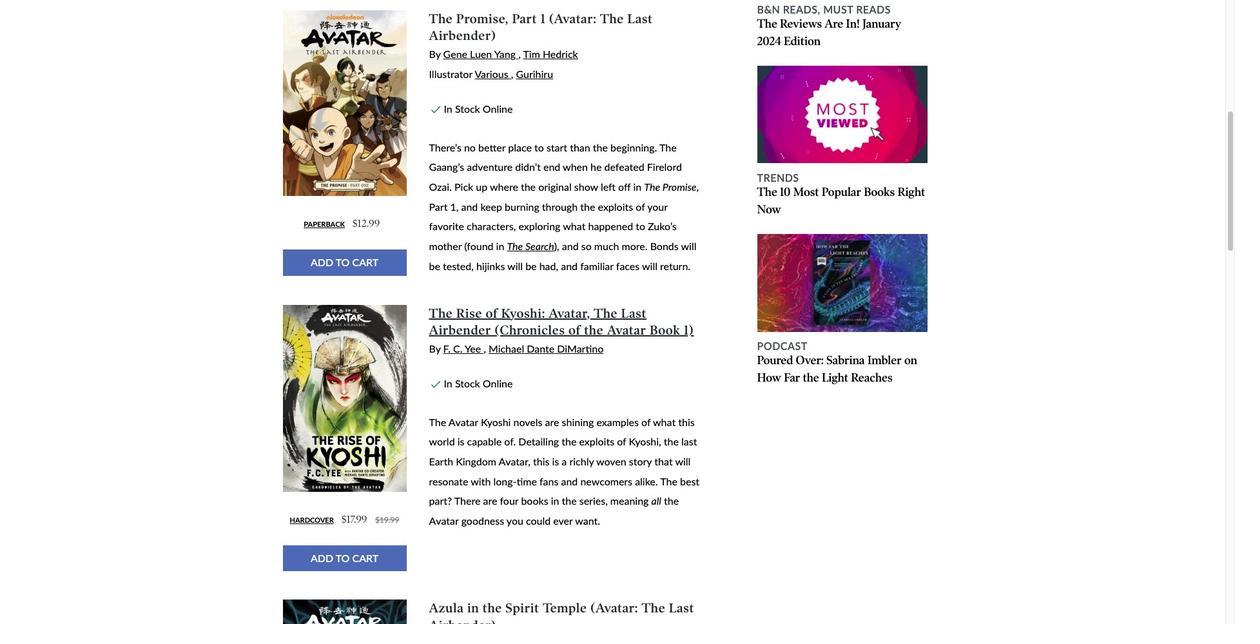 Task type: locate. For each thing, give the bounding box(es) containing it.
temple
[[543, 601, 587, 616]]

book
[[650, 323, 681, 338]]

to down $17.99
[[336, 552, 350, 564]]

0 vertical spatial in stock online
[[444, 103, 513, 115]]

by left the f.
[[429, 342, 441, 355]]

avatar inside the avatar kyoshi novels are shining examples of what this world is capable of. detailing the exploits of kyoshi, the last earth kingdom avatar, this is a richly woven story that will resonate with long-time fans and newcomers alike. the best part? there are four books in the series, meaning
[[449, 416, 478, 428]]

in stock online down yee
[[444, 378, 513, 390]]

1 vertical spatial avatar,
[[499, 455, 531, 468]]

0 vertical spatial to
[[535, 141, 544, 153]]

to up more.
[[636, 220, 645, 232]]

and right fans
[[561, 475, 578, 487]]

will right that
[[675, 455, 691, 468]]

the up he
[[593, 141, 608, 153]]

exploits up woven
[[579, 435, 615, 448]]

avatar left book
[[607, 323, 646, 338]]

adventure
[[467, 161, 513, 173]]

1 vertical spatial last
[[621, 305, 647, 321]]

1 stock from the top
[[455, 103, 480, 115]]

in right the books
[[551, 495, 559, 507]]

exploits inside , part 1, and keep burning through the exploits of your favorite characters, exploring what happened to zuko's mother (found in
[[598, 200, 633, 213]]

2 add to cart from the top
[[311, 552, 379, 564]]

be down mother
[[429, 260, 440, 272]]

1 add to cart button from the top
[[283, 250, 407, 276]]

avatar for the avatar goodness you could ever want.
[[429, 515, 459, 527]]

and
[[461, 200, 478, 213], [562, 240, 579, 252], [561, 475, 578, 487]]

1 horizontal spatial avatar,
[[549, 305, 591, 321]]

by left gene
[[429, 48, 441, 60]]

part left 1
[[512, 11, 537, 26]]

online down the various link
[[483, 103, 513, 115]]

woven
[[597, 455, 627, 468]]

in down the f.
[[444, 378, 453, 390]]

cart down $17.99
[[352, 552, 379, 564]]

is right world
[[458, 435, 465, 448]]

meaning
[[611, 495, 649, 507]]

0 vertical spatial by
[[429, 48, 441, 60]]

1 cart from the top
[[352, 256, 379, 268]]

last for the rise of kyoshi: avatar, the last airbender (chronicles of the avatar book 1) by f. c. yee , michael dante dimartino
[[621, 305, 647, 321]]

avatar inside the rise of kyoshi: avatar, the last airbender (chronicles of the avatar book 1) by f. c. yee , michael dante dimartino
[[607, 323, 646, 338]]

kyoshi
[[481, 416, 511, 428]]

2 stock from the top
[[455, 378, 480, 390]]

earth
[[429, 455, 453, 468]]

(avatar: right 1
[[549, 11, 597, 26]]

kingdom
[[456, 455, 497, 468]]

in right azula
[[467, 601, 479, 616]]

add to cart button down 'paperback'
[[283, 250, 407, 276]]

last inside the azula in the spirit temple (avatar: the last airbender)
[[669, 601, 695, 616]]

and right 1,
[[461, 200, 478, 213]]

the inside b&n reads, must reads the reviews are in! january 2024 edition
[[757, 17, 778, 31]]

0 horizontal spatial part
[[429, 200, 448, 213]]

add
[[311, 256, 333, 268], [311, 552, 333, 564]]

and inside the avatar kyoshi novels are shining examples of what this world is capable of. detailing the exploits of kyoshi, the last earth kingdom avatar, this is a richly woven story that will resonate with long-time fans and newcomers alike. the best part? there are four books in the series, meaning
[[561, 475, 578, 487]]

the left spirit
[[483, 601, 502, 616]]

part?
[[429, 495, 452, 507]]

avatar
[[607, 323, 646, 338], [449, 416, 478, 428], [429, 515, 459, 527]]

in stock online down illustrator various , gurihiru
[[444, 103, 513, 115]]

airbender) inside the azula in the spirit temple (avatar: the last airbender)
[[429, 618, 496, 624]]

and right ),
[[562, 240, 579, 252]]

best
[[680, 475, 700, 487]]

the up ever
[[562, 495, 577, 507]]

how
[[757, 371, 782, 385]]

this up 'last'
[[679, 416, 695, 428]]

0 vertical spatial this
[[679, 416, 695, 428]]

popular
[[822, 185, 861, 199]]

0 vertical spatial what
[[563, 220, 586, 232]]

1 vertical spatial and
[[562, 240, 579, 252]]

michael
[[489, 342, 524, 355]]

there
[[454, 495, 481, 507]]

to down 'paperback'
[[336, 256, 350, 268]]

1 vertical spatial part
[[429, 200, 448, 213]]

to inside there's no better place to start than the beginning. the gaang's adventure didn't end when he defeated firelord ozai. pick up where the original show left off in
[[535, 141, 544, 153]]

want.
[[575, 515, 600, 527]]

part left 1,
[[429, 200, 448, 213]]

gurihiru
[[516, 68, 553, 80]]

1 horizontal spatial is
[[552, 455, 559, 468]]

so
[[582, 240, 592, 252]]

imbler
[[868, 354, 902, 368]]

0 horizontal spatial this
[[533, 455, 550, 468]]

2 in stock online from the top
[[444, 378, 513, 390]]

of up dimartino
[[569, 323, 581, 338]]

had, and
[[540, 260, 578, 272]]

books
[[864, 185, 895, 199]]

cart down the '$12.99'
[[352, 256, 379, 268]]

1 vertical spatial are
[[483, 495, 497, 507]]

add to cart button down $17.99
[[283, 545, 407, 572]]

could
[[526, 515, 551, 527]]

1 vertical spatial add
[[311, 552, 333, 564]]

(found
[[464, 240, 494, 252]]

),
[[554, 240, 560, 252]]

1
[[541, 11, 546, 26]]

1 vertical spatial add to cart button
[[283, 545, 407, 572]]

of
[[636, 200, 645, 213], [486, 305, 498, 321], [569, 323, 581, 338], [642, 416, 651, 428], [617, 435, 626, 448]]

story
[[629, 455, 652, 468]]

1 vertical spatial exploits
[[579, 435, 615, 448]]

1 vertical spatial to
[[336, 552, 350, 564]]

2 add to cart button from the top
[[283, 545, 407, 572]]

exploits inside the avatar kyoshi novels are shining examples of what this world is capable of. detailing the exploits of kyoshi, the last earth kingdom avatar, this is a richly woven story that will resonate with long-time fans and newcomers alike. the best part? there are four books in the series, meaning
[[579, 435, 615, 448]]

1 in stock online from the top
[[444, 103, 513, 115]]

avatar up capable
[[449, 416, 478, 428]]

the right the all
[[664, 495, 679, 507]]

of right 'rise'
[[486, 305, 498, 321]]

airbender) down azula
[[429, 618, 496, 624]]

add to cart button for the rise of kyoshi: avatar, the last airbender (chronicles of the avatar book 1)
[[283, 545, 407, 572]]

add to cart
[[311, 256, 379, 268], [311, 552, 379, 564]]

2 vertical spatial avatar
[[429, 515, 459, 527]]

1 vertical spatial airbender)
[[429, 618, 496, 624]]

0 vertical spatial and
[[461, 200, 478, 213]]

are
[[825, 17, 844, 31]]

will
[[681, 240, 697, 252], [508, 260, 523, 272], [642, 260, 658, 272], [675, 455, 691, 468]]

airbender)
[[429, 28, 496, 43], [429, 618, 496, 624]]

1 to from the top
[[336, 256, 350, 268]]

part
[[512, 11, 537, 26], [429, 200, 448, 213]]

faces
[[616, 260, 640, 272]]

airbender
[[429, 323, 491, 338]]

0 horizontal spatial is
[[458, 435, 465, 448]]

add to cart button for the promise, part 1 (avatar: the last airbender)
[[283, 250, 407, 276]]

what up "so"
[[563, 220, 586, 232]]

2 be from the left
[[526, 260, 537, 272]]

will up return.
[[681, 240, 697, 252]]

2 to from the top
[[336, 552, 350, 564]]

avatar, up dimartino
[[549, 305, 591, 321]]

the down over:
[[803, 371, 819, 385]]

capable
[[467, 435, 502, 448]]

add down "hardcover"
[[311, 552, 333, 564]]

0 vertical spatial avatar,
[[549, 305, 591, 321]]

1 vertical spatial to
[[636, 220, 645, 232]]

avatar, down 'of.'
[[499, 455, 531, 468]]

0 vertical spatial avatar
[[607, 323, 646, 338]]

by
[[429, 48, 441, 60], [429, 342, 441, 355]]

ozai.
[[429, 181, 452, 193]]

of inside , part 1, and keep burning through the exploits of your favorite characters, exploring what happened to zuko's mother (found in
[[636, 200, 645, 213]]

illustrator various , gurihiru
[[429, 68, 553, 80]]

reviews
[[780, 17, 822, 31]]

1)
[[684, 323, 694, 338]]

to for the rise of kyoshi: avatar, the last airbender (chronicles of the avatar book 1)
[[336, 552, 350, 564]]

are left "four"
[[483, 495, 497, 507]]

off
[[619, 181, 631, 193]]

1 horizontal spatial this
[[679, 416, 695, 428]]

to left start
[[535, 141, 544, 153]]

1 be from the left
[[429, 260, 440, 272]]

1 vertical spatial is
[[552, 455, 559, 468]]

exploits
[[598, 200, 633, 213], [579, 435, 615, 448]]

2 add from the top
[[311, 552, 333, 564]]

f. c. yee link
[[443, 342, 484, 355]]

1 vertical spatial avatar
[[449, 416, 478, 428]]

$12.99
[[353, 217, 380, 230]]

the inside the azula in the spirit temple (avatar: the last airbender)
[[642, 601, 666, 616]]

online
[[483, 103, 513, 115], [483, 378, 513, 390]]

(avatar: right temple
[[591, 601, 638, 616]]

what up kyoshi,
[[653, 416, 676, 428]]

is
[[458, 435, 465, 448], [552, 455, 559, 468]]

2 by from the top
[[429, 342, 441, 355]]

the search link
[[507, 240, 554, 252]]

in right (found
[[496, 240, 505, 252]]

1 vertical spatial (avatar:
[[591, 601, 638, 616]]

stock up the "no"
[[455, 103, 480, 115]]

2 cart from the top
[[352, 552, 379, 564]]

last inside the rise of kyoshi: avatar, the last airbender (chronicles of the avatar book 1) by f. c. yee , michael dante dimartino
[[621, 305, 647, 321]]

exploits up happened
[[598, 200, 633, 213]]

2 airbender) from the top
[[429, 618, 496, 624]]

2 vertical spatial last
[[669, 601, 695, 616]]

edition
[[784, 34, 821, 48]]

left
[[601, 181, 616, 193]]

1 horizontal spatial be
[[526, 260, 537, 272]]

add to cart down 'paperback'
[[311, 256, 379, 268]]

0 horizontal spatial be
[[429, 260, 440, 272]]

2 online from the top
[[483, 378, 513, 390]]

0 horizontal spatial avatar,
[[499, 455, 531, 468]]

add to cart down $17.99
[[311, 552, 379, 564]]

0 vertical spatial (avatar:
[[549, 11, 597, 26]]

light
[[822, 371, 849, 385]]

is left a
[[552, 455, 559, 468]]

0 vertical spatial part
[[512, 11, 537, 26]]

what inside , part 1, and keep burning through the exploits of your favorite characters, exploring what happened to zuko's mother (found in
[[563, 220, 586, 232]]

there's no better place to start than the beginning. the gaang's adventure didn't end when he defeated firelord ozai. pick up where the original show left off in
[[429, 141, 682, 193]]

0 vertical spatial add to cart button
[[283, 250, 407, 276]]

1 horizontal spatial what
[[653, 416, 676, 428]]

in stock online for the promise, part 1 (avatar: the last airbender)
[[444, 103, 513, 115]]

january
[[863, 17, 902, 31]]

search
[[526, 240, 554, 252]]

1 vertical spatial cart
[[352, 552, 379, 564]]

add down 'paperback'
[[311, 256, 333, 268]]

1 vertical spatial what
[[653, 416, 676, 428]]

the down show
[[581, 200, 596, 213]]

last for the promise, part 1 (avatar: the last airbender)
[[628, 11, 653, 26]]

be down the search
[[526, 260, 537, 272]]

1 vertical spatial add to cart
[[311, 552, 379, 564]]

four
[[500, 495, 519, 507]]

0 vertical spatial last
[[628, 11, 653, 26]]

familiar
[[580, 260, 614, 272]]

1 add to cart from the top
[[311, 256, 379, 268]]

1 vertical spatial in
[[444, 378, 453, 390]]

1 vertical spatial by
[[429, 342, 441, 355]]

in down illustrator
[[444, 103, 453, 115]]

0 vertical spatial to
[[336, 256, 350, 268]]

1 airbender) from the top
[[429, 28, 496, 43]]

of left your
[[636, 200, 645, 213]]

1 vertical spatial stock
[[455, 378, 480, 390]]

0 vertical spatial airbender)
[[429, 28, 496, 43]]

the
[[593, 141, 608, 153], [521, 181, 536, 193], [581, 200, 596, 213], [584, 323, 604, 338], [803, 371, 819, 385], [562, 435, 577, 448], [664, 435, 679, 448], [562, 495, 577, 507], [664, 495, 679, 507], [483, 601, 502, 616]]

there's
[[429, 141, 462, 153]]

firelord
[[647, 161, 682, 173]]

1 vertical spatial online
[[483, 378, 513, 390]]

0 vertical spatial add to cart
[[311, 256, 379, 268]]

1 by from the top
[[429, 48, 441, 60]]

last inside the promise, part 1 (avatar: the last airbender)
[[628, 11, 653, 26]]

characters,
[[467, 220, 516, 232]]

0 vertical spatial cart
[[352, 256, 379, 268]]

1 in from the top
[[444, 103, 453, 115]]

yang
[[494, 48, 516, 60]]

1 add from the top
[[311, 256, 333, 268]]

1 horizontal spatial to
[[636, 220, 645, 232]]

airbender) up gene
[[429, 28, 496, 43]]

in right off
[[634, 181, 642, 193]]

most
[[794, 185, 819, 199]]

0 vertical spatial in
[[444, 103, 453, 115]]

to
[[535, 141, 544, 153], [636, 220, 645, 232]]

paperback
[[304, 220, 345, 228]]

you
[[507, 515, 524, 527]]

1 vertical spatial this
[[533, 455, 550, 468]]

1 vertical spatial in stock online
[[444, 378, 513, 390]]

avatar down part?
[[429, 515, 459, 527]]

azula in the spirit temple (avatar: the last airbender) image
[[283, 600, 407, 624]]

kyoshi:
[[501, 305, 546, 321]]

1 online from the top
[[483, 103, 513, 115]]

the up dimartino
[[584, 323, 604, 338]]

the up a
[[562, 435, 577, 448]]

stock down f. c. yee "link"
[[455, 378, 480, 390]]

0 vertical spatial exploits
[[598, 200, 633, 213]]

are up detailing
[[545, 416, 559, 428]]

this down detailing
[[533, 455, 550, 468]]

airbender) inside the promise, part 1 (avatar: the last airbender)
[[429, 28, 496, 43]]

0 horizontal spatial to
[[535, 141, 544, 153]]

the promise, part 1 (avatar: the last airbender) image
[[283, 10, 407, 196]]

0 horizontal spatial are
[[483, 495, 497, 507]]

and inside , part 1, and keep burning through the exploits of your favorite characters, exploring what happened to zuko's mother (found in
[[461, 200, 478, 213]]

0 vertical spatial online
[[483, 103, 513, 115]]

online down michael
[[483, 378, 513, 390]]

add for the promise, part 1 (avatar: the last airbender)
[[311, 256, 333, 268]]

0 vertical spatial stock
[[455, 103, 480, 115]]

0 vertical spatial are
[[545, 416, 559, 428]]

to
[[336, 256, 350, 268], [336, 552, 350, 564]]

bonds
[[650, 240, 679, 252]]

podcast poured over: sabrina imbler on how far the light reaches
[[757, 340, 918, 385]]

2 vertical spatial and
[[561, 475, 578, 487]]

0 vertical spatial add
[[311, 256, 333, 268]]

0 horizontal spatial what
[[563, 220, 586, 232]]

1 horizontal spatial part
[[512, 11, 537, 26]]

avatar inside the avatar goodness you could ever want.
[[429, 515, 459, 527]]

the inside podcast poured over: sabrina imbler on how far the light reaches
[[803, 371, 819, 385]]

in inside , part 1, and keep burning through the exploits of your favorite characters, exploring what happened to zuko's mother (found in
[[496, 240, 505, 252]]

poured
[[757, 354, 793, 368]]

2 in from the top
[[444, 378, 453, 390]]

dante
[[527, 342, 555, 355]]



Task type: describe. For each thing, give the bounding box(es) containing it.
in inside the azula in the spirit temple (avatar: the last airbender)
[[467, 601, 479, 616]]

than
[[570, 141, 591, 153]]

various
[[475, 68, 509, 80]]

various link
[[475, 68, 511, 80]]

must
[[824, 3, 854, 15]]

gaang's
[[429, 161, 464, 173]]

on
[[905, 354, 918, 368]]

dimartino
[[557, 342, 604, 355]]

avatar, inside the avatar kyoshi novels are shining examples of what this world is capable of. detailing the exploits of kyoshi, the last earth kingdom avatar, this is a richly woven story that will resonate with long-time fans and newcomers alike. the best part? there are four books in the series, meaning
[[499, 455, 531, 468]]

(chronicles
[[495, 323, 565, 338]]

add to cart for the rise of kyoshi: avatar, the last airbender (chronicles of the avatar book 1)
[[311, 552, 379, 564]]

2024
[[757, 34, 781, 48]]

azula
[[429, 601, 464, 616]]

goodness
[[461, 515, 504, 527]]

in for the promise, part 1 (avatar: the last airbender)
[[444, 103, 453, 115]]

show
[[574, 181, 598, 193]]

start
[[547, 141, 568, 153]]

by gene luen yang , tim hedrick
[[429, 48, 578, 60]]

online for the promise, part 1 (avatar: the last airbender)
[[483, 103, 513, 115]]

the down didn't
[[521, 181, 536, 193]]

keep
[[481, 200, 502, 213]]

the inside trends the 10 most popular books right now
[[757, 185, 778, 199]]

, inside the rise of kyoshi: avatar, the last airbender (chronicles of the avatar book 1) by f. c. yee , michael dante dimartino
[[484, 342, 486, 355]]

and inside ), and so much more. bonds will be tested, hijinks will be had, and familiar faces will return.
[[562, 240, 579, 252]]

he
[[591, 161, 602, 173]]

original
[[539, 181, 572, 193]]

books
[[521, 495, 549, 507]]

novels
[[514, 416, 543, 428]]

the left 'last'
[[664, 435, 679, 448]]

happened
[[588, 220, 633, 232]]

mother
[[429, 240, 462, 252]]

world
[[429, 435, 455, 448]]

sabrina
[[827, 354, 865, 368]]

tested,
[[443, 260, 474, 272]]

cart for the promise, part 1 (avatar: the last airbender)
[[352, 256, 379, 268]]

b&n
[[757, 3, 780, 15]]

the inside the azula in the spirit temple (avatar: the last airbender)
[[483, 601, 502, 616]]

add for the rise of kyoshi: avatar, the last airbender (chronicles of the avatar book 1)
[[311, 552, 333, 564]]

exploring
[[519, 220, 561, 232]]

rise
[[456, 305, 482, 321]]

the rise of kyoshi: avatar, the last airbender (chronicles of the avatar book 1) image
[[283, 305, 407, 492]]

, part 1, and keep burning through the exploits of your favorite characters, exploring what happened to zuko's mother (found in
[[429, 181, 699, 252]]

favorite
[[429, 220, 464, 232]]

to for the promise, part 1 (avatar: the last airbender)
[[336, 256, 350, 268]]

burning
[[505, 200, 540, 213]]

the inside the rise of kyoshi: avatar, the last airbender (chronicles of the avatar book 1) by f. c. yee , michael dante dimartino
[[584, 323, 604, 338]]

podcast
[[757, 340, 808, 352]]

avatar for the avatar kyoshi novels are shining examples of what this world is capable of. detailing the exploits of kyoshi, the last earth kingdom avatar, this is a richly woven story that will resonate with long-time fans and newcomers alike. the best part? there are four books in the series, meaning
[[449, 416, 478, 428]]

cart for the rise of kyoshi: avatar, the last airbender (chronicles of the avatar book 1)
[[352, 552, 379, 564]]

(avatar: inside the promise, part 1 (avatar: the last airbender)
[[549, 11, 597, 26]]

avatar, inside the rise of kyoshi: avatar, the last airbender (chronicles of the avatar book 1) by f. c. yee , michael dante dimartino
[[549, 305, 591, 321]]

of up kyoshi,
[[642, 416, 651, 428]]

, inside , part 1, and keep burning through the exploits of your favorite characters, exploring what happened to zuko's mother (found in
[[697, 181, 699, 193]]

in inside there's no better place to start than the beginning. the gaang's adventure didn't end when he defeated firelord ozai. pick up where the original show left off in
[[634, 181, 642, 193]]

tim
[[523, 48, 540, 60]]

online for the rise of kyoshi: avatar, the last airbender (chronicles of the avatar book 1)
[[483, 378, 513, 390]]

much
[[594, 240, 619, 252]]

promise
[[663, 181, 697, 193]]

0 vertical spatial is
[[458, 435, 465, 448]]

to inside , part 1, and keep burning through the exploits of your favorite characters, exploring what happened to zuko's mother (found in
[[636, 220, 645, 232]]

trends the 10 most popular books right now
[[757, 171, 926, 217]]

the rise of kyoshi: avatar, the last airbender (chronicles of the avatar book 1) by f. c. yee , michael dante dimartino
[[429, 305, 694, 355]]

the inside , part 1, and keep burning through the exploits of your favorite characters, exploring what happened to zuko's mother (found in
[[581, 200, 596, 213]]

far
[[784, 371, 800, 385]]

the inside there's no better place to start than the beginning. the gaang's adventure didn't end when he defeated firelord ozai. pick up where the original show left off in
[[660, 141, 677, 153]]

in inside the avatar kyoshi novels are shining examples of what this world is capable of. detailing the exploits of kyoshi, the last earth kingdom avatar, this is a richly woven story that will resonate with long-time fans and newcomers alike. the best part? there are four books in the series, meaning
[[551, 495, 559, 507]]

part inside , part 1, and keep burning through the exploits of your favorite characters, exploring what happened to zuko's mother (found in
[[429, 200, 448, 213]]

up
[[476, 181, 488, 193]]

more.
[[622, 240, 648, 252]]

the promise, part 1 (avatar: the last airbender)
[[429, 11, 653, 43]]

reaches
[[851, 371, 893, 385]]

c.
[[453, 342, 463, 355]]

yee
[[465, 342, 481, 355]]

stock for the promise, part 1 (avatar: the last airbender)
[[455, 103, 480, 115]]

1 horizontal spatial are
[[545, 416, 559, 428]]

michael dante dimartino link
[[489, 342, 604, 355]]

in for the rise of kyoshi: avatar, the last airbender (chronicles of the avatar book 1)
[[444, 378, 453, 390]]

last
[[682, 435, 697, 448]]

the inside the avatar goodness you could ever want.
[[664, 495, 679, 507]]

1,
[[450, 200, 459, 213]]

the promise
[[644, 181, 697, 193]]

reads,
[[783, 3, 821, 15]]

gene
[[443, 48, 468, 60]]

place
[[508, 141, 532, 153]]

defeated
[[605, 161, 645, 173]]

azula in the spirit temple (avatar: the last airbender) link
[[429, 601, 695, 624]]

where
[[490, 181, 518, 193]]

what inside the avatar kyoshi novels are shining examples of what this world is capable of. detailing the exploits of kyoshi, the last earth kingdom avatar, this is a richly woven story that will resonate with long-time fans and newcomers alike. the best part? there are four books in the series, meaning
[[653, 416, 676, 428]]

alike.
[[635, 475, 658, 487]]

kyoshi,
[[629, 435, 661, 448]]

a
[[562, 455, 567, 468]]

right
[[898, 185, 926, 199]]

reads
[[857, 3, 891, 15]]

of down examples
[[617, 435, 626, 448]]

10
[[780, 185, 791, 199]]

stock for the rise of kyoshi: avatar, the last airbender (chronicles of the avatar book 1)
[[455, 378, 480, 390]]

will right hijinks
[[508, 260, 523, 272]]

part inside the promise, part 1 (avatar: the last airbender)
[[512, 11, 537, 26]]

now
[[757, 203, 781, 217]]

examples
[[597, 416, 639, 428]]

will right faces
[[642, 260, 658, 272]]

better
[[479, 141, 506, 153]]

will inside the avatar kyoshi novels are shining examples of what this world is capable of. detailing the exploits of kyoshi, the last earth kingdom avatar, this is a richly woven story that will resonate with long-time fans and newcomers alike. the best part? there are four books in the series, meaning
[[675, 455, 691, 468]]

all
[[652, 495, 662, 507]]

(avatar: inside the azula in the spirit temple (avatar: the last airbender)
[[591, 601, 638, 616]]

add to cart for the promise, part 1 (avatar: the last airbender)
[[311, 256, 379, 268]]

pick
[[455, 181, 473, 193]]

the avatar kyoshi novels are shining examples of what this world is capable of. detailing the exploits of kyoshi, the last earth kingdom avatar, this is a richly woven story that will resonate with long-time fans and newcomers alike. the best part? there are four books in the series, meaning
[[429, 416, 700, 507]]

richly
[[570, 455, 594, 468]]

ever
[[553, 515, 573, 527]]

with
[[471, 475, 491, 487]]

hedrick
[[543, 48, 578, 60]]

detailing
[[519, 435, 559, 448]]

no
[[464, 141, 476, 153]]

when
[[563, 161, 588, 173]]

hardcover
[[290, 516, 334, 524]]

by inside the rise of kyoshi: avatar, the last airbender (chronicles of the avatar book 1) by f. c. yee , michael dante dimartino
[[429, 342, 441, 355]]

in stock online for the rise of kyoshi: avatar, the last airbender (chronicles of the avatar book 1)
[[444, 378, 513, 390]]

hijinks
[[476, 260, 505, 272]]

spirit
[[506, 601, 540, 616]]



Task type: vqa. For each thing, say whether or not it's contained in the screenshot.
The Promise, Part 1 (Avatar: The Last Airbender) on the top of the page
yes



